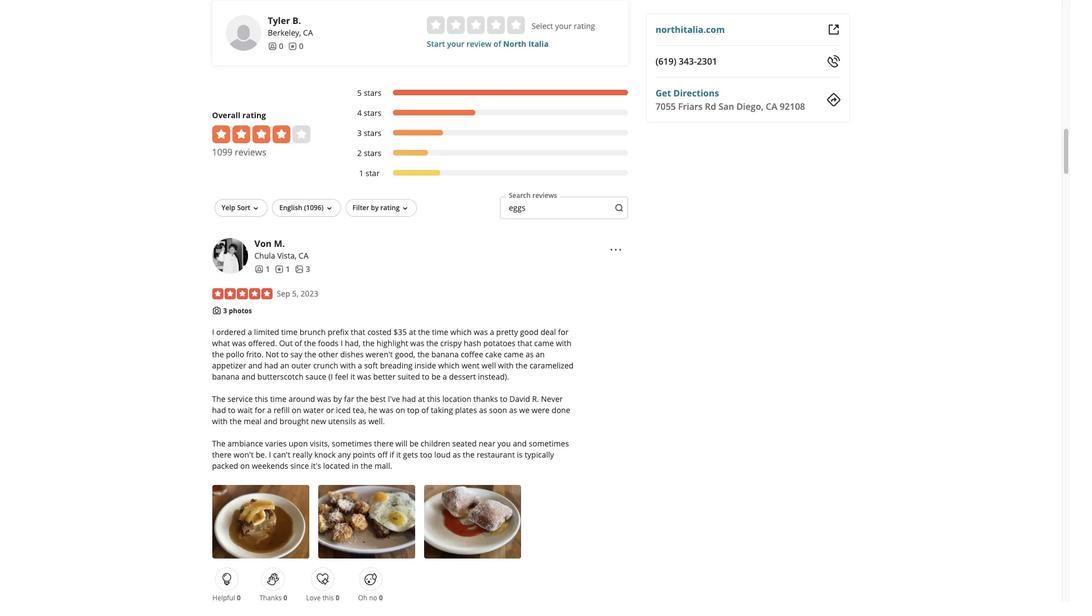 Task type: vqa. For each thing, say whether or not it's contained in the screenshot.
2nd The 'Korean' link from the bottom
no



Task type: locate. For each thing, give the bounding box(es) containing it.
reviews down 4 star rating image
[[235, 146, 267, 158]]

a left dessert
[[443, 372, 447, 382]]

on
[[292, 405, 301, 416], [396, 405, 405, 416], [240, 461, 250, 471]]

2 horizontal spatial had
[[402, 394, 416, 405]]

1 vertical spatial at
[[418, 394, 425, 405]]

by
[[371, 203, 379, 212], [334, 394, 342, 405]]

on down won't
[[240, 461, 250, 471]]

other
[[319, 349, 338, 360]]

your right select
[[556, 21, 572, 31]]

there up off
[[374, 439, 394, 449]]

cake
[[486, 349, 502, 360]]

0 vertical spatial your
[[556, 21, 572, 31]]

hash
[[464, 338, 482, 349]]

san
[[719, 100, 735, 113]]

3 16 chevron down v2 image from the left
[[401, 204, 410, 213]]

1 horizontal spatial at
[[418, 394, 425, 405]]

taking
[[431, 405, 453, 416]]

1 horizontal spatial 16 chevron down v2 image
[[325, 204, 334, 213]]

3 (0 reactions) element from the left
[[336, 594, 340, 602]]

out
[[279, 338, 293, 349]]

0 vertical spatial friends element
[[268, 41, 284, 52]]

the for the ambiance varies upon visits, sometimes there will be children seated near you and sometimes there won't be. i can't really knock any points off if it gets too loud as the restaurant is typically packed on weekends since it's located in the mall.
[[212, 439, 226, 449]]

4 stars from the top
[[364, 148, 382, 158]]

at right $35
[[409, 327, 416, 338]]

16 chevron down v2 image inside filter by rating popup button
[[401, 204, 410, 213]]

0 horizontal spatial 3
[[223, 306, 227, 316]]

a left refill
[[267, 405, 272, 416]]

the right in
[[361, 461, 373, 471]]

time
[[281, 327, 298, 338], [432, 327, 449, 338], [270, 394, 287, 405]]

and down refill
[[264, 416, 278, 427]]

0 vertical spatial it
[[351, 372, 355, 382]]

2 vertical spatial rating
[[381, 203, 400, 212]]

i left had,
[[341, 338, 343, 349]]

m.
[[274, 238, 285, 250]]

reviews element down vista,
[[275, 264, 290, 275]]

friends element
[[268, 41, 284, 52], [255, 264, 270, 275]]

stars down 4 stars
[[364, 128, 382, 138]]

0 vertical spatial ca
[[303, 27, 313, 38]]

to
[[281, 349, 289, 360], [422, 372, 430, 382], [500, 394, 508, 405], [228, 405, 236, 416]]

rating
[[574, 21, 596, 31], [243, 110, 266, 120], [381, 203, 400, 212]]

by left far
[[334, 394, 342, 405]]

on down i've
[[396, 405, 405, 416]]

soon
[[489, 405, 507, 416]]

tyler
[[268, 14, 290, 27]]

2 stars from the top
[[364, 108, 382, 118]]

1 left the 16 photos v2
[[286, 264, 290, 274]]

0 vertical spatial reviews element
[[288, 41, 304, 52]]

1 horizontal spatial rating
[[381, 203, 400, 212]]

as inside i ordered a limited time brunch prefix that costed $35 at the time which was a pretty good deal for what was offered. out of the foods i had, the highlight was the crispy hash potatoes that came with the pollo frito. not to say the other dishes weren't good, the banana coffee cake came as an appetizer and had an outer crunch with a soft breading inside which went well with the caramelized banana and butterscotch sauce (i feel it was better suited to be a dessert instead).
[[526, 349, 534, 360]]

david
[[510, 394, 531, 405]]

sometimes up "typically"
[[529, 439, 569, 449]]

directions
[[674, 87, 720, 99]]

0 horizontal spatial reviews
[[235, 146, 267, 158]]

2 horizontal spatial rating
[[574, 21, 596, 31]]

1 vertical spatial rating
[[243, 110, 266, 120]]

4 stars
[[358, 108, 382, 118]]

reviews element down berkeley,
[[288, 41, 304, 52]]

0 horizontal spatial 16 chevron down v2 image
[[252, 204, 261, 213]]

1 vertical spatial by
[[334, 394, 342, 405]]

rating right the filter
[[381, 203, 400, 212]]

1 vertical spatial 16 review v2 image
[[275, 265, 284, 274]]

english (1096)
[[280, 203, 324, 212]]

to down out
[[281, 349, 289, 360]]

and up is
[[513, 439, 527, 449]]

2 vertical spatial i
[[269, 450, 271, 460]]

was up 'or'
[[317, 394, 332, 405]]

1
[[359, 168, 364, 178], [266, 264, 270, 274], [286, 264, 290, 274]]

which up dessert
[[439, 360, 460, 371]]

1 this from the left
[[255, 394, 268, 405]]

0 horizontal spatial be
[[410, 439, 419, 449]]

0 horizontal spatial on
[[240, 461, 250, 471]]

2 16 chevron down v2 image from the left
[[325, 204, 334, 213]]

on inside the ambiance varies upon visits, sometimes there will be children seated near you and sometimes there won't be. i can't really knock any points off if it gets too loud as the restaurant is typically packed on weekends since it's located in the mall.
[[240, 461, 250, 471]]

0 vertical spatial came
[[535, 338, 554, 349]]

i ordered a limited time brunch prefix that costed $35 at the time which was a pretty good deal for what was offered. out of the foods i had, the highlight was the crispy hash potatoes that came with the pollo frito. not to say the other dishes weren't good, the banana coffee cake came as an appetizer and had an outer crunch with a soft breading inside which went well with the caramelized banana and butterscotch sauce (i feel it was better suited to be a dessert instead).
[[212, 327, 574, 382]]

the up inside
[[418, 349, 430, 360]]

1 horizontal spatial an
[[536, 349, 545, 360]]

reviews
[[235, 146, 267, 158], [533, 191, 558, 200]]

at up top
[[418, 394, 425, 405]]

came down potatoes
[[504, 349, 524, 360]]

yelp sort
[[222, 203, 251, 212]]

2 horizontal spatial 16 chevron down v2 image
[[401, 204, 410, 213]]

0 horizontal spatial for
[[255, 405, 265, 416]]

potatoes
[[484, 338, 516, 349]]

with inside the service this time around was by far the best i've had at this location thanks to david r. never had to wait for a refill on water or iced tea, he was on top of taking plates as soon as we were done with the meal and brought new utensils as well.
[[212, 416, 228, 427]]

won't
[[234, 450, 254, 460]]

1 horizontal spatial of
[[422, 405, 429, 416]]

1 vertical spatial your
[[448, 38, 465, 49]]

0 vertical spatial reviews
[[235, 146, 267, 158]]

16 photos v2 image
[[295, 265, 304, 274]]

ca left '92108'
[[766, 100, 778, 113]]

i right be.
[[269, 450, 271, 460]]

(0 reactions) element
[[237, 594, 241, 602], [284, 594, 287, 602], [336, 594, 340, 602], [379, 594, 383, 602]]

2 horizontal spatial of
[[494, 38, 502, 49]]

of left north
[[494, 38, 502, 49]]

0 vertical spatial by
[[371, 203, 379, 212]]

there
[[374, 439, 394, 449], [212, 450, 232, 460]]

16 chevron down v2 image
[[252, 204, 261, 213], [325, 204, 334, 213], [401, 204, 410, 213]]

1 horizontal spatial i
[[269, 450, 271, 460]]

0 right 16 friends v2 icon
[[279, 41, 284, 51]]

select your rating
[[532, 21, 596, 31]]

sort
[[237, 203, 251, 212]]

time up out
[[281, 327, 298, 338]]

1 vertical spatial i
[[341, 338, 343, 349]]

3 photos
[[223, 306, 252, 316]]

location
[[443, 394, 472, 405]]

1 horizontal spatial this
[[427, 394, 441, 405]]

1 0 from the left
[[279, 41, 284, 51]]

the down brunch
[[304, 338, 316, 349]]

stars for 2 stars
[[364, 148, 382, 158]]

instead).
[[478, 372, 509, 382]]

3 right 16 camera v2 'icon'
[[223, 306, 227, 316]]

as inside the ambiance varies upon visits, sometimes there will be children seated near you and sometimes there won't be. i can't really knock any points off if it gets too loud as the restaurant is typically packed on weekends since it's located in the mall.
[[453, 450, 461, 460]]

1 horizontal spatial it
[[397, 450, 401, 460]]

b.
[[293, 14, 301, 27]]

came down deal
[[535, 338, 554, 349]]

yelp
[[222, 203, 236, 212]]

2 vertical spatial 3
[[223, 306, 227, 316]]

1 inside reviews element
[[286, 264, 290, 274]]

None radio
[[467, 16, 485, 34], [507, 16, 525, 34], [467, 16, 485, 34], [507, 16, 525, 34]]

ca up the photos element
[[299, 250, 309, 261]]

had,
[[345, 338, 361, 349]]

0 vertical spatial rating
[[574, 21, 596, 31]]

0 vertical spatial be
[[432, 372, 441, 382]]

1 horizontal spatial 3
[[306, 264, 310, 274]]

this up taking
[[427, 394, 441, 405]]

highlight
[[377, 338, 409, 349]]

2 0 from the left
[[299, 41, 304, 51]]

for inside i ordered a limited time brunch prefix that costed $35 at the time which was a pretty good deal for what was offered. out of the foods i had, the highlight was the crispy hash potatoes that came with the pollo frito. not to say the other dishes weren't good, the banana coffee cake came as an appetizer and had an outer crunch with a soft breading inside which went well with the caramelized banana and butterscotch sauce (i feel it was better suited to be a dessert instead).
[[558, 327, 569, 338]]

0 horizontal spatial 16 review v2 image
[[275, 265, 284, 274]]

16 review v2 image
[[288, 42, 297, 51], [275, 265, 284, 274]]

1 vertical spatial came
[[504, 349, 524, 360]]

as down good
[[526, 349, 534, 360]]

well.
[[369, 416, 385, 427]]

1 horizontal spatial that
[[518, 338, 533, 349]]

search reviews
[[509, 191, 558, 200]]

friends element down berkeley,
[[268, 41, 284, 52]]

with down service
[[212, 416, 228, 427]]

2 horizontal spatial 1
[[359, 168, 364, 178]]

of right top
[[422, 405, 429, 416]]

reviews element containing 1
[[275, 264, 290, 275]]

by inside the service this time around was by far the best i've had at this location thanks to david r. never had to wait for a refill on water or iced tea, he was on top of taking plates as soon as we were done with the meal and brought new utensils as well.
[[334, 394, 342, 405]]

knock
[[315, 450, 336, 460]]

1 horizontal spatial be
[[432, 372, 441, 382]]

1 vertical spatial be
[[410, 439, 419, 449]]

stars for 3 stars
[[364, 128, 382, 138]]

i up what at the bottom left
[[212, 327, 214, 338]]

1 vertical spatial had
[[402, 394, 416, 405]]

say
[[291, 349, 303, 360]]

0 vertical spatial 3
[[358, 128, 362, 138]]

limited
[[254, 327, 279, 338]]

0 horizontal spatial that
[[351, 327, 366, 338]]

is
[[517, 450, 523, 460]]

it right feel on the left bottom of the page
[[351, 372, 355, 382]]

1 vertical spatial of
[[295, 338, 302, 349]]

we
[[520, 405, 530, 416]]

ca right berkeley,
[[303, 27, 313, 38]]

1 horizontal spatial 1
[[286, 264, 290, 274]]

0 vertical spatial the
[[212, 394, 226, 405]]

and
[[249, 360, 262, 371], [242, 372, 256, 382], [264, 416, 278, 427], [513, 439, 527, 449]]

diego,
[[737, 100, 764, 113]]

points
[[353, 450, 376, 460]]

banana
[[432, 349, 459, 360], [212, 372, 240, 382]]

butterscotch
[[258, 372, 304, 382]]

be down inside
[[432, 372, 441, 382]]

2 horizontal spatial 3
[[358, 128, 362, 138]]

0 horizontal spatial by
[[334, 394, 342, 405]]

5,
[[292, 288, 299, 299]]

16 chevron down v2 image inside the yelp sort dropdown button
[[252, 204, 261, 213]]

the service this time around was by far the best i've had at this location thanks to david r. never had to wait for a refill on water or iced tea, he was on top of taking plates as soon as we were done with the meal and brought new utensils as well.
[[212, 394, 571, 427]]

too
[[420, 450, 433, 460]]

0 horizontal spatial this
[[255, 394, 268, 405]]

this right service
[[255, 394, 268, 405]]

costed
[[368, 327, 392, 338]]

rating up 4 star rating image
[[243, 110, 266, 120]]

4 star rating image
[[212, 125, 310, 143]]

with down dishes
[[340, 360, 356, 371]]

1 vertical spatial it
[[397, 450, 401, 460]]

the
[[212, 394, 226, 405], [212, 439, 226, 449]]

3 right the 16 photos v2
[[306, 264, 310, 274]]

an
[[536, 349, 545, 360], [280, 360, 290, 371]]

0 vertical spatial banana
[[432, 349, 459, 360]]

reviews element containing 0
[[288, 41, 304, 52]]

16 chevron down v2 image inside the english (1096) popup button
[[325, 204, 334, 213]]

and inside the service this time around was by far the best i've had at this location thanks to david r. never had to wait for a refill on water or iced tea, he was on top of taking plates as soon as we were done with the meal and brought new utensils as well.
[[264, 416, 278, 427]]

2301
[[697, 55, 718, 67]]

rating right select
[[574, 21, 596, 31]]

had down not
[[264, 360, 278, 371]]

time up refill
[[270, 394, 287, 405]]

stars right 4
[[364, 108, 382, 118]]

0 horizontal spatial 0
[[279, 41, 284, 51]]

loud
[[435, 450, 451, 460]]

an up butterscotch
[[280, 360, 290, 371]]

varies
[[265, 439, 287, 449]]

0 horizontal spatial at
[[409, 327, 416, 338]]

3 down 4
[[358, 128, 362, 138]]

reviews for 1099 reviews
[[235, 146, 267, 158]]

to left wait
[[228, 405, 236, 416]]

was
[[474, 327, 488, 338], [232, 338, 246, 349], [411, 338, 425, 349], [357, 372, 372, 382], [317, 394, 332, 405], [380, 405, 394, 416]]

2 vertical spatial ca
[[299, 250, 309, 261]]

as down 'thanks'
[[479, 405, 487, 416]]

on up brought at left
[[292, 405, 301, 416]]

had up top
[[402, 394, 416, 405]]

3 inside the photos element
[[306, 264, 310, 274]]

filter reviews by 4 stars rating element
[[346, 108, 629, 119]]

brunch
[[300, 327, 326, 338]]

16 review v2 image down vista,
[[275, 265, 284, 274]]

16 chevron down v2 image right 'sort'
[[252, 204, 261, 213]]

to up soon on the left of page
[[500, 394, 508, 405]]

0 horizontal spatial rating
[[243, 110, 266, 120]]

it right if at left
[[397, 450, 401, 460]]

reviews right search
[[533, 191, 558, 200]]

0 vertical spatial there
[[374, 439, 394, 449]]

of up "say"
[[295, 338, 302, 349]]

review
[[467, 38, 492, 49]]

at inside i ordered a limited time brunch prefix that costed $35 at the time which was a pretty good deal for what was offered. out of the foods i had, the highlight was the crispy hash potatoes that came with the pollo frito. not to say the other dishes weren't good, the banana coffee cake came as an appetizer and had an outer crunch with a soft breading inside which went well with the caramelized banana and butterscotch sauce (i feel it was better suited to be a dessert instead).
[[409, 327, 416, 338]]

friends element for tyler b.
[[268, 41, 284, 52]]

was up 'hash'
[[474, 327, 488, 338]]

banana down crispy
[[432, 349, 459, 360]]

the down wait
[[230, 416, 242, 427]]

2 the from the top
[[212, 439, 226, 449]]

came
[[535, 338, 554, 349], [504, 349, 524, 360]]

3 for 3 stars
[[358, 128, 362, 138]]

rating inside popup button
[[381, 203, 400, 212]]

3 stars from the top
[[364, 128, 382, 138]]

1 horizontal spatial on
[[292, 405, 301, 416]]

  text field
[[500, 197, 629, 219]]

sometimes up any
[[332, 439, 372, 449]]

1 vertical spatial 3
[[306, 264, 310, 274]]

2 horizontal spatial on
[[396, 405, 405, 416]]

0 horizontal spatial sometimes
[[332, 439, 372, 449]]

if
[[390, 450, 395, 460]]

0 horizontal spatial came
[[504, 349, 524, 360]]

deal
[[541, 327, 556, 338]]

1 the from the top
[[212, 394, 226, 405]]

stars right 5
[[364, 87, 382, 98]]

a left soft
[[358, 360, 362, 371]]

3
[[358, 128, 362, 138], [306, 264, 310, 274], [223, 306, 227, 316]]

rating for filter by rating
[[381, 203, 400, 212]]

friends element containing 1
[[255, 264, 270, 275]]

i
[[212, 327, 214, 338], [341, 338, 343, 349], [269, 450, 271, 460]]

suited
[[398, 372, 420, 382]]

it inside the ambiance varies upon visits, sometimes there will be children seated near you and sometimes there won't be. i can't really knock any points off if it gets too loud as the restaurant is typically packed on weekends since it's located in the mall.
[[397, 450, 401, 460]]

will
[[396, 439, 408, 449]]

that up had,
[[351, 327, 366, 338]]

english (1096) button
[[272, 199, 341, 217]]

1 horizontal spatial sometimes
[[529, 439, 569, 449]]

top
[[407, 405, 420, 416]]

which up crispy
[[451, 327, 472, 338]]

1 horizontal spatial for
[[558, 327, 569, 338]]

1 stars from the top
[[364, 87, 382, 98]]

and inside the ambiance varies upon visits, sometimes there will be children seated near you and sometimes there won't be. i can't really knock any points off if it gets too loud as the restaurant is typically packed on weekends since it's located in the mall.
[[513, 439, 527, 449]]

None radio
[[427, 16, 445, 34], [447, 16, 465, 34], [487, 16, 505, 34], [427, 16, 445, 34], [447, 16, 465, 34], [487, 16, 505, 34]]

had left wait
[[212, 405, 226, 416]]

1 horizontal spatial by
[[371, 203, 379, 212]]

1 horizontal spatial reviews
[[533, 191, 558, 200]]

24 external link v2 image
[[827, 23, 841, 36]]

an up caramelized
[[536, 349, 545, 360]]

by right the filter
[[371, 203, 379, 212]]

1 vertical spatial reviews element
[[275, 264, 290, 275]]

located
[[323, 461, 350, 471]]

1 vertical spatial friends element
[[255, 264, 270, 275]]

3 for 3 photos
[[223, 306, 227, 316]]

4 (0 reactions) element from the left
[[379, 594, 383, 602]]

1 vertical spatial ca
[[766, 100, 778, 113]]

2 vertical spatial of
[[422, 405, 429, 416]]

1 vertical spatial an
[[280, 360, 290, 371]]

2 vertical spatial had
[[212, 405, 226, 416]]

1 vertical spatial banana
[[212, 372, 240, 382]]

0 horizontal spatial it
[[351, 372, 355, 382]]

reviews element
[[288, 41, 304, 52], [275, 264, 290, 275]]

that down good
[[518, 338, 533, 349]]

0 vertical spatial 16 review v2 image
[[288, 42, 297, 51]]

the
[[418, 327, 430, 338], [304, 338, 316, 349], [363, 338, 375, 349], [427, 338, 439, 349], [212, 349, 224, 360], [305, 349, 317, 360], [418, 349, 430, 360], [516, 360, 528, 371], [357, 394, 368, 405], [230, 416, 242, 427], [463, 450, 475, 460], [361, 461, 373, 471]]

16 friends v2 image
[[255, 265, 264, 274]]

your right start
[[448, 38, 465, 49]]

the inside the ambiance varies upon visits, sometimes there will be children seated near you and sometimes there won't be. i can't really knock any points off if it gets too loud as the restaurant is typically packed on weekends since it's located in the mall.
[[212, 439, 226, 449]]

1 vertical spatial reviews
[[533, 191, 558, 200]]

1 left star
[[359, 168, 364, 178]]

1 horizontal spatial your
[[556, 21, 572, 31]]

was down soft
[[357, 372, 372, 382]]

0 vertical spatial an
[[536, 349, 545, 360]]

0 horizontal spatial there
[[212, 450, 232, 460]]

as down seated
[[453, 450, 461, 460]]

16 review v2 image down berkeley,
[[288, 42, 297, 51]]

it inside i ordered a limited time brunch prefix that costed $35 at the time which was a pretty good deal for what was offered. out of the foods i had, the highlight was the crispy hash potatoes that came with the pollo frito. not to say the other dishes weren't good, the banana coffee cake came as an appetizer and had an outer crunch with a soft breading inside which went well with the caramelized banana and butterscotch sauce (i feel it was better suited to be a dessert instead).
[[351, 372, 355, 382]]

of inside i ordered a limited time brunch prefix that costed $35 at the time which was a pretty good deal for what was offered. out of the foods i had, the highlight was the crispy hash potatoes that came with the pollo frito. not to say the other dishes weren't good, the banana coffee cake came as an appetizer and had an outer crunch with a soft breading inside which went well with the caramelized banana and butterscotch sauce (i feel it was better suited to be a dessert instead).
[[295, 338, 302, 349]]

1 vertical spatial the
[[212, 439, 226, 449]]

sep
[[277, 288, 290, 299]]

reviews for search reviews
[[533, 191, 558, 200]]

0 vertical spatial at
[[409, 327, 416, 338]]

be up gets
[[410, 439, 419, 449]]

0 horizontal spatial 1
[[266, 264, 270, 274]]

1 vertical spatial for
[[255, 405, 265, 416]]

5 star rating image
[[212, 288, 272, 299]]

1 right 16 friends v2 image on the top left of the page
[[266, 264, 270, 274]]

0 horizontal spatial your
[[448, 38, 465, 49]]

1 16 chevron down v2 image from the left
[[252, 204, 261, 213]]

time up crispy
[[432, 327, 449, 338]]

0 horizontal spatial i
[[212, 327, 214, 338]]

the inside the service this time around was by far the best i've had at this location thanks to david r. never had to wait for a refill on water or iced tea, he was on top of taking plates as soon as we were done with the meal and brought new utensils as well.
[[212, 394, 226, 405]]

sometimes
[[332, 439, 372, 449], [529, 439, 569, 449]]

1 horizontal spatial 0
[[299, 41, 304, 51]]

16 chevron down v2 image for filter by rating
[[401, 204, 410, 213]]

outer
[[292, 360, 311, 371]]

1 vertical spatial that
[[518, 338, 533, 349]]

1 horizontal spatial came
[[535, 338, 554, 349]]

tyler b. link
[[268, 14, 301, 27]]

north
[[504, 38, 527, 49]]

your for start
[[448, 38, 465, 49]]

friends element containing 0
[[268, 41, 284, 52]]

you
[[498, 439, 511, 449]]



Task type: describe. For each thing, give the bounding box(es) containing it.
1 star
[[359, 168, 380, 178]]

berkeley,
[[268, 27, 301, 38]]

i inside the ambiance varies upon visits, sometimes there will be children seated near you and sometimes there won't be. i can't really knock any points off if it gets too loud as the restaurant is typically packed on weekends since it's located in the mall.
[[269, 450, 271, 460]]

16 chevron down v2 image for english (1096)
[[325, 204, 334, 213]]

filter
[[353, 203, 369, 212]]

the left caramelized
[[516, 360, 528, 371]]

as down tea,
[[359, 416, 367, 427]]

visits,
[[310, 439, 330, 449]]

of inside the service this time around was by far the best i've had at this location thanks to david r. never had to wait for a refill on water or iced tea, he was on top of taking plates as soon as we were done with the meal and brought new utensils as well.
[[422, 405, 429, 416]]

16 review v2 image for m.
[[275, 265, 284, 274]]

a inside the service this time around was by far the best i've had at this location thanks to david r. never had to wait for a refill on water or iced tea, he was on top of taking plates as soon as we were done with the meal and brought new utensils as well.
[[267, 405, 272, 416]]

0 vertical spatial of
[[494, 38, 502, 49]]

reviews element for m.
[[275, 264, 290, 275]]

iced
[[336, 405, 351, 416]]

with down deal
[[556, 338, 572, 349]]

be inside the ambiance varies upon visits, sometimes there will be children seated near you and sometimes there won't be. i can't really knock any points off if it gets too loud as the restaurant is typically packed on weekends since it's located in the mall.
[[410, 439, 419, 449]]

the left crispy
[[427, 338, 439, 349]]

at inside the service this time around was by far the best i've had at this location thanks to david r. never had to wait for a refill on water or iced tea, he was on top of taking plates as soon as we were done with the meal and brought new utensils as well.
[[418, 394, 425, 405]]

filter by rating button
[[346, 199, 417, 217]]

search
[[509, 191, 531, 200]]

mall.
[[375, 461, 392, 471]]

reviews element for b.
[[288, 41, 304, 52]]

sep 5, 2023
[[277, 288, 319, 299]]

dishes
[[341, 349, 364, 360]]

start your review of north italia
[[427, 38, 549, 49]]

1 for 16 review v2 image corresponding to m.
[[286, 264, 290, 274]]

brought
[[280, 416, 309, 427]]

or
[[326, 405, 334, 416]]

photo of von m. image
[[212, 238, 248, 274]]

24 phone v2 image
[[827, 55, 841, 68]]

ca inside get directions 7055 friars rd san diego, ca 92108
[[766, 100, 778, 113]]

rd
[[705, 100, 717, 113]]

a up potatoes
[[490, 327, 495, 338]]

1 vertical spatial which
[[439, 360, 460, 371]]

(1096)
[[304, 203, 324, 212]]

packed
[[212, 461, 238, 471]]

0 vertical spatial which
[[451, 327, 472, 338]]

dessert
[[449, 372, 476, 382]]

as left "we"
[[509, 405, 518, 416]]

friars
[[679, 100, 703, 113]]

ca inside tyler b. berkeley, ca
[[303, 27, 313, 38]]

in
[[352, 461, 359, 471]]

tyler b. berkeley, ca
[[268, 14, 313, 38]]

5 stars
[[358, 87, 382, 98]]

wait
[[238, 405, 253, 416]]

get directions 7055 friars rd san diego, ca 92108
[[656, 87, 806, 113]]

i've
[[388, 394, 400, 405]]

filter reviews by 5 stars rating element
[[346, 87, 629, 99]]

16 friends v2 image
[[268, 42, 277, 51]]

1 for 16 friends v2 image on the top left of the page
[[266, 264, 270, 274]]

ca inside the von m. chula vista, ca
[[299, 250, 309, 261]]

24 directions v2 image
[[827, 93, 841, 107]]

pollo
[[226, 349, 244, 360]]

best
[[370, 394, 386, 405]]

0 horizontal spatial banana
[[212, 372, 240, 382]]

for inside the service this time around was by far the best i've had at this location thanks to david r. never had to wait for a refill on water or iced tea, he was on top of taking plates as soon as we were done with the meal and brought new utensils as well.
[[255, 405, 265, 416]]

stars for 5 stars
[[364, 87, 382, 98]]

crispy
[[441, 338, 462, 349]]

16 review v2 image for b.
[[288, 42, 297, 51]]

filter reviews by 2 stars rating element
[[346, 148, 629, 159]]

photos element
[[295, 264, 310, 275]]

northitalia.com
[[656, 23, 725, 36]]

16 chevron down v2 image for yelp sort
[[252, 204, 261, 213]]

0 horizontal spatial had
[[212, 405, 226, 416]]

can't
[[273, 450, 291, 460]]

von m. link
[[255, 238, 285, 250]]

never
[[541, 394, 563, 405]]

restaurant
[[477, 450, 515, 460]]

soft
[[364, 360, 378, 371]]

good
[[520, 327, 539, 338]]

1 horizontal spatial there
[[374, 439, 394, 449]]

really
[[293, 450, 313, 460]]

1099
[[212, 146, 233, 158]]

2 this from the left
[[427, 394, 441, 405]]

filter reviews by 3 stars rating element
[[346, 128, 629, 139]]

weekends
[[252, 461, 289, 471]]

0 horizontal spatial an
[[280, 360, 290, 371]]

2 (0 reactions) element from the left
[[284, 594, 287, 602]]

your for select
[[556, 21, 572, 31]]

to down inside
[[422, 372, 430, 382]]

and down 'frito.'
[[249, 360, 262, 371]]

was up good,
[[411, 338, 425, 349]]

2 stars
[[358, 148, 382, 158]]

get
[[656, 87, 672, 99]]

yelp sort button
[[214, 199, 268, 217]]

he
[[369, 405, 378, 416]]

offered.
[[248, 338, 277, 349]]

seated
[[453, 439, 477, 449]]

1099 reviews
[[212, 146, 267, 158]]

around
[[289, 394, 315, 405]]

0 vertical spatial i
[[212, 327, 214, 338]]

3 stars
[[358, 128, 382, 138]]

refill
[[274, 405, 290, 416]]

and down appetizer
[[242, 372, 256, 382]]

2
[[358, 148, 362, 158]]

photo of tyler b. image
[[226, 15, 261, 51]]

2 sometimes from the left
[[529, 439, 569, 449]]

the right $35
[[418, 327, 430, 338]]

von m. chula vista, ca
[[255, 238, 309, 261]]

by inside filter by rating popup button
[[371, 203, 379, 212]]

typically
[[525, 450, 554, 460]]

coffee
[[461, 349, 484, 360]]

3 photos link
[[223, 306, 252, 316]]

time inside the service this time around was by far the best i've had at this location thanks to david r. never had to wait for a refill on water or iced tea, he was on top of taking plates as soon as we were done with the meal and brought new utensils as well.
[[270, 394, 287, 405]]

had inside i ordered a limited time brunch prefix that costed $35 at the time which was a pretty good deal for what was offered. out of the foods i had, the highlight was the crispy hash potatoes that came with the pollo frito. not to say the other dishes weren't good, the banana coffee cake came as an appetizer and had an outer crunch with a soft breading inside which went well with the caramelized banana and butterscotch sauce (i feel it was better suited to be a dessert instead).
[[264, 360, 278, 371]]

(i
[[329, 372, 333, 382]]

(619)
[[656, 55, 677, 67]]

search image
[[615, 204, 624, 213]]

select
[[532, 21, 554, 31]]

star
[[366, 168, 380, 178]]

4
[[358, 108, 362, 118]]

the up tea,
[[357, 394, 368, 405]]

sauce
[[306, 372, 327, 382]]

16 camera v2 image
[[212, 306, 221, 315]]

be inside i ordered a limited time brunch prefix that costed $35 at the time which was a pretty good deal for what was offered. out of the foods i had, the highlight was the crispy hash potatoes that came with the pollo frito. not to say the other dishes weren't good, the banana coffee cake came as an appetizer and had an outer crunch with a soft breading inside which went well with the caramelized banana and butterscotch sauce (i feel it was better suited to be a dessert instead).
[[432, 372, 441, 382]]

0 inside reviews element
[[299, 41, 304, 51]]

meal
[[244, 416, 262, 427]]

menu image
[[610, 243, 623, 256]]

2 horizontal spatial i
[[341, 338, 343, 349]]

friends element for von m.
[[255, 264, 270, 275]]

the for the service this time around was by far the best i've had at this location thanks to david r. never had to wait for a refill on water or iced tea, he was on top of taking plates as soon as we were done with the meal and brought new utensils as well.
[[212, 394, 226, 405]]

get directions link
[[656, 87, 720, 99]]

it's
[[311, 461, 321, 471]]

were
[[532, 405, 550, 416]]

0 vertical spatial that
[[351, 327, 366, 338]]

ordered
[[216, 327, 246, 338]]

(619) 343-2301
[[656, 55, 718, 67]]

overall
[[212, 110, 241, 120]]

the right "say"
[[305, 349, 317, 360]]

von
[[255, 238, 272, 250]]

tea,
[[353, 405, 367, 416]]

with up instead).
[[498, 360, 514, 371]]

rating element
[[427, 16, 525, 34]]

1 sometimes from the left
[[332, 439, 372, 449]]

chula
[[255, 250, 275, 261]]

filter reviews by 1 star rating element
[[346, 168, 629, 179]]

good,
[[395, 349, 416, 360]]

off
[[378, 450, 388, 460]]

1 horizontal spatial banana
[[432, 349, 459, 360]]

well
[[482, 360, 496, 371]]

upon
[[289, 439, 308, 449]]

343-
[[679, 55, 697, 67]]

pretty
[[497, 327, 518, 338]]

italia
[[529, 38, 549, 49]]

rating for select your rating
[[574, 21, 596, 31]]

was down i've
[[380, 405, 394, 416]]

feel
[[335, 372, 349, 382]]

ambiance
[[228, 439, 263, 449]]

breading
[[380, 360, 413, 371]]

stars for 4 stars
[[364, 108, 382, 118]]

(no rating) image
[[427, 16, 525, 34]]

the down seated
[[463, 450, 475, 460]]

3 for 3
[[306, 264, 310, 274]]

a left limited
[[248, 327, 252, 338]]

was up pollo
[[232, 338, 246, 349]]

the down what at the bottom left
[[212, 349, 224, 360]]

the up weren't
[[363, 338, 375, 349]]

better
[[374, 372, 396, 382]]

frito.
[[246, 349, 264, 360]]

1 inside 'element'
[[359, 168, 364, 178]]

1 (0 reactions) element from the left
[[237, 594, 241, 602]]



